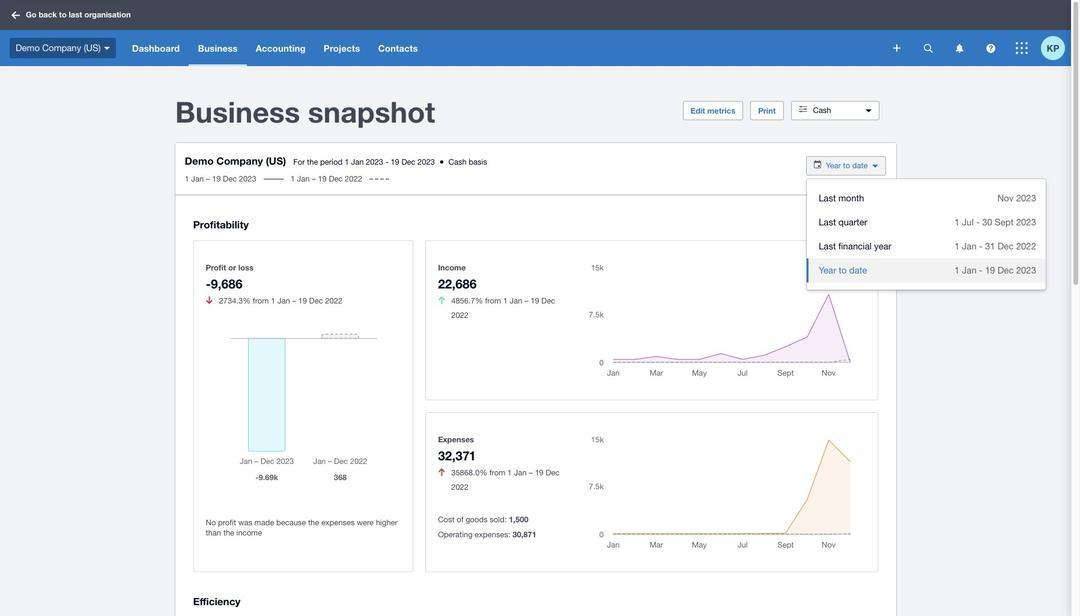 Task type: describe. For each thing, give the bounding box(es) containing it.
4856.7% from 1 jan – 19 dec 2022
[[452, 296, 556, 320]]

to inside the period list box
[[839, 265, 847, 275]]

edit metrics button
[[683, 101, 744, 120]]

9,686
[[211, 276, 243, 291]]

jul
[[963, 217, 975, 227]]

1 inside 4856.7% from 1 jan – 19 dec 2022
[[504, 296, 508, 305]]

2023 for 1 jan - 19 dec 2023
[[1017, 265, 1037, 275]]

year inside the period list box
[[819, 265, 837, 275]]

efficiency
[[193, 595, 241, 608]]

profit or loss -9,686
[[206, 263, 254, 291]]

- for year to date
[[980, 265, 983, 275]]

- down snapshot
[[386, 158, 389, 167]]

1 vertical spatial svg image
[[1017, 42, 1029, 54]]

financial
[[839, 241, 872, 251]]

1 jan - 31 dec 2022
[[955, 241, 1037, 251]]

business button
[[189, 30, 247, 66]]

contacts button
[[369, 30, 427, 66]]

– for or
[[292, 296, 296, 305]]

edit metrics
[[691, 106, 736, 115]]

period
[[320, 158, 343, 167]]

year
[[875, 241, 892, 251]]

business for business snapshot
[[175, 94, 300, 129]]

business for business
[[198, 43, 238, 54]]

kp button
[[1042, 30, 1072, 66]]

cost
[[438, 515, 455, 524]]

jan down for
[[297, 174, 310, 183]]

company inside popup button
[[42, 43, 81, 53]]

year inside popup button
[[826, 161, 842, 170]]

goods
[[466, 515, 488, 524]]

2022 for 22,686
[[452, 311, 469, 320]]

dashboard link
[[123, 30, 189, 66]]

profitability
[[193, 218, 249, 231]]

snapshot
[[308, 94, 436, 129]]

sold:
[[490, 515, 507, 524]]

2023 left basis
[[418, 158, 435, 167]]

1,500
[[509, 514, 529, 524]]

projects
[[324, 43, 360, 54]]

1 jan – 19 dec 2023
[[185, 174, 257, 183]]

contacts
[[378, 43, 418, 54]]

period list box
[[807, 179, 1047, 290]]

cost of goods sold: 1,500 operating expenses: 30,871
[[438, 514, 537, 539]]

expenses
[[438, 435, 474, 444]]

metrics
[[708, 106, 736, 115]]

negative sentiment image for -9,686
[[206, 297, 213, 304]]

business snapshot
[[175, 94, 436, 129]]

operating
[[438, 530, 473, 539]]

dec inside 4856.7% from 1 jan – 19 dec 2022
[[542, 296, 556, 305]]

last for last financial year
[[819, 241, 837, 251]]

19 inside the period list box
[[986, 265, 996, 275]]

dashboard
[[132, 43, 180, 54]]

organisation
[[84, 10, 131, 19]]

because
[[277, 518, 306, 527]]

- for last quarter
[[977, 217, 981, 227]]

from for -9,686
[[253, 296, 269, 305]]

2022 inside the period list box
[[1017, 241, 1037, 251]]

edit
[[691, 106, 706, 115]]

banner containing kp
[[0, 0, 1072, 66]]

year to date inside popup button
[[826, 161, 868, 170]]

2734.3% from 1 jan – 19 dec 2022
[[219, 296, 343, 305]]

quarter
[[839, 217, 868, 227]]

none field containing last month
[[807, 179, 1047, 290]]

projects button
[[315, 30, 369, 66]]

accounting
[[256, 43, 306, 54]]

for
[[294, 158, 305, 167]]

19 inside 35868.0% from 1 jan – 19 dec 2022
[[535, 468, 544, 477]]

1 jan – 19 dec 2022
[[291, 174, 363, 183]]

from for 32,371
[[490, 468, 506, 477]]

– for 22,686
[[525, 296, 529, 305]]

1 vertical spatial the
[[308, 518, 319, 527]]

negative sentiment image for 32,371
[[439, 468, 445, 476]]

no profit was made because the expenses were higher than the income
[[206, 518, 398, 537]]

year to date inside the period list box
[[819, 265, 868, 275]]

was
[[238, 518, 253, 527]]

cash inside popup button
[[814, 106, 832, 115]]

2734.3%
[[219, 296, 251, 305]]

0 vertical spatial the
[[307, 158, 318, 167]]

1 jan - 19 dec 2023
[[955, 265, 1037, 275]]

- inside "profit or loss -9,686"
[[206, 276, 211, 291]]

print
[[759, 106, 776, 115]]

1 horizontal spatial company
[[217, 155, 263, 167]]

32,371
[[438, 448, 475, 463]]

demo inside "demo company (us)" popup button
[[16, 43, 40, 53]]

svg image inside go back to last organisation link
[[11, 11, 20, 19]]

accounting button
[[247, 30, 315, 66]]

- for last financial year
[[980, 241, 983, 251]]

last month
[[819, 193, 865, 203]]

income 22,686
[[438, 263, 477, 291]]

of
[[457, 515, 464, 524]]



Task type: locate. For each thing, give the bounding box(es) containing it.
1 vertical spatial year to date
[[819, 265, 868, 275]]

to inside banner
[[59, 10, 67, 19]]

demo company (us) inside popup button
[[16, 43, 101, 53]]

1 vertical spatial cash
[[449, 158, 467, 167]]

to up month at the right
[[844, 161, 851, 170]]

(us)
[[84, 43, 101, 53], [266, 155, 286, 167]]

1
[[345, 158, 349, 167], [185, 174, 189, 183], [291, 174, 295, 183], [955, 217, 960, 227], [955, 241, 960, 251], [955, 265, 960, 275], [271, 296, 275, 305], [504, 296, 508, 305], [508, 468, 512, 477]]

0 vertical spatial negative sentiment image
[[206, 297, 213, 304]]

- left 31
[[980, 241, 983, 251]]

date down financial
[[850, 265, 868, 275]]

last for last month
[[819, 193, 837, 203]]

from for 22,686
[[485, 296, 501, 305]]

date
[[853, 161, 868, 170], [850, 265, 868, 275]]

1 horizontal spatial demo
[[185, 155, 214, 167]]

negative sentiment image down 9,686
[[206, 297, 213, 304]]

(us) down the go back to last organisation
[[84, 43, 101, 53]]

nov
[[998, 193, 1014, 203]]

1 vertical spatial date
[[850, 265, 868, 275]]

year
[[826, 161, 842, 170], [819, 265, 837, 275]]

1 vertical spatial (us)
[[266, 155, 286, 167]]

2 vertical spatial to
[[839, 265, 847, 275]]

0 horizontal spatial (us)
[[84, 43, 101, 53]]

19 inside 4856.7% from 1 jan – 19 dec 2022
[[531, 296, 540, 305]]

svg image
[[924, 44, 933, 53], [956, 44, 964, 53], [987, 44, 996, 53], [894, 44, 901, 52], [104, 47, 110, 50]]

35868.0% from 1 jan – 19 dec 2022
[[452, 468, 560, 492]]

jan
[[351, 158, 364, 167], [191, 174, 204, 183], [297, 174, 310, 183], [963, 241, 977, 251], [963, 265, 977, 275], [278, 296, 290, 305], [510, 296, 523, 305], [514, 468, 527, 477]]

0 vertical spatial year
[[826, 161, 842, 170]]

from inside 4856.7% from 1 jan – 19 dec 2022
[[485, 296, 501, 305]]

group inside field
[[807, 179, 1047, 290]]

0 horizontal spatial cash
[[449, 158, 467, 167]]

1 vertical spatial company
[[217, 155, 263, 167]]

2023 for for the period 1 jan 2023 - 19 dec 2023  ●  cash basis
[[366, 158, 384, 167]]

0 vertical spatial (us)
[[84, 43, 101, 53]]

– for 32,371
[[529, 468, 533, 477]]

expenses:
[[475, 530, 511, 539]]

year to date down 'last financial year'
[[819, 265, 868, 275]]

2022 for or
[[325, 296, 343, 305]]

than
[[206, 528, 221, 537]]

company up 1 jan – 19 dec 2023
[[217, 155, 263, 167]]

0 vertical spatial to
[[59, 10, 67, 19]]

last left month at the right
[[819, 193, 837, 203]]

1 horizontal spatial negative sentiment image
[[439, 468, 445, 476]]

30,871
[[513, 529, 537, 539]]

0 horizontal spatial negative sentiment image
[[206, 297, 213, 304]]

1 horizontal spatial cash
[[814, 106, 832, 115]]

print button
[[751, 101, 784, 120]]

1 horizontal spatial demo company (us)
[[185, 155, 286, 167]]

2023 right nov
[[1017, 193, 1037, 203]]

30
[[983, 217, 993, 227]]

2023 for 1 jan – 19 dec 2023
[[239, 174, 257, 183]]

date up month at the right
[[853, 161, 868, 170]]

cash button
[[791, 101, 880, 120]]

dec inside 35868.0% from 1 jan – 19 dec 2022
[[546, 468, 560, 477]]

0 vertical spatial company
[[42, 43, 81, 53]]

positive sentiment image
[[439, 297, 445, 304]]

0 vertical spatial date
[[853, 161, 868, 170]]

year down 'last financial year'
[[819, 265, 837, 275]]

year to date up month at the right
[[826, 161, 868, 170]]

2023 down the 1 jan - 31 dec 2022 on the right of the page
[[1017, 265, 1037, 275]]

1 vertical spatial demo
[[185, 155, 214, 167]]

cash
[[814, 106, 832, 115], [449, 158, 467, 167]]

were
[[357, 518, 374, 527]]

last left quarter
[[819, 217, 837, 227]]

2023 up profitability
[[239, 174, 257, 183]]

month
[[839, 193, 865, 203]]

jan up "1,500"
[[514, 468, 527, 477]]

1 jul - 30 sept 2023
[[955, 217, 1037, 227]]

svg image left go
[[11, 11, 20, 19]]

35868.0%
[[452, 468, 488, 477]]

year up last month
[[826, 161, 842, 170]]

go back to last organisation
[[26, 10, 131, 19]]

0 horizontal spatial svg image
[[11, 11, 20, 19]]

jan right 'period'
[[351, 158, 364, 167]]

demo
[[16, 43, 40, 53], [185, 155, 214, 167]]

svg image inside "demo company (us)" popup button
[[104, 47, 110, 50]]

svg image
[[11, 11, 20, 19], [1017, 42, 1029, 54]]

jan down the 1 jan - 31 dec 2022 on the right of the page
[[963, 265, 977, 275]]

1 vertical spatial demo company (us)
[[185, 155, 286, 167]]

2 vertical spatial the
[[223, 528, 234, 537]]

31
[[986, 241, 996, 251]]

(us) left for
[[266, 155, 286, 167]]

the
[[307, 158, 318, 167], [308, 518, 319, 527], [223, 528, 234, 537]]

2022 inside 35868.0% from 1 jan – 19 dec 2022
[[452, 483, 469, 492]]

the down profit
[[223, 528, 234, 537]]

–
[[206, 174, 210, 183], [312, 174, 316, 183], [292, 296, 296, 305], [525, 296, 529, 305], [529, 468, 533, 477]]

– inside 4856.7% from 1 jan – 19 dec 2022
[[525, 296, 529, 305]]

2023 right sept
[[1017, 217, 1037, 227]]

last quarter
[[819, 217, 868, 227]]

profit
[[218, 518, 236, 527]]

2 vertical spatial last
[[819, 241, 837, 251]]

- down the 1 jan - 31 dec 2022 on the right of the page
[[980, 265, 983, 275]]

business inside dropdown button
[[198, 43, 238, 54]]

nov 2023
[[998, 193, 1037, 203]]

0 horizontal spatial demo
[[16, 43, 40, 53]]

1 vertical spatial business
[[175, 94, 300, 129]]

no
[[206, 518, 216, 527]]

0 vertical spatial last
[[819, 193, 837, 203]]

2022 inside 4856.7% from 1 jan – 19 dec 2022
[[452, 311, 469, 320]]

jan up profitability
[[191, 174, 204, 183]]

from right 2734.3%
[[253, 296, 269, 305]]

banner
[[0, 0, 1072, 66]]

- down profit
[[206, 276, 211, 291]]

last financial year
[[819, 241, 892, 251]]

for the period 1 jan 2023 - 19 dec 2023  ●  cash basis
[[294, 158, 487, 167]]

to down 'last financial year'
[[839, 265, 847, 275]]

demo down go
[[16, 43, 40, 53]]

year to date
[[826, 161, 868, 170], [819, 265, 868, 275]]

- left 30
[[977, 217, 981, 227]]

last left financial
[[819, 241, 837, 251]]

from inside 35868.0% from 1 jan – 19 dec 2022
[[490, 468, 506, 477]]

0 vertical spatial demo company (us)
[[16, 43, 101, 53]]

higher
[[376, 518, 398, 527]]

negative sentiment image down 32,371
[[439, 468, 445, 476]]

1 inside 35868.0% from 1 jan – 19 dec 2022
[[508, 468, 512, 477]]

22,686
[[438, 276, 477, 291]]

made
[[255, 518, 274, 527]]

expenses
[[322, 518, 355, 527]]

0 vertical spatial svg image
[[11, 11, 20, 19]]

1 vertical spatial negative sentiment image
[[439, 468, 445, 476]]

expenses 32,371
[[438, 435, 475, 463]]

profit
[[206, 263, 226, 272]]

0 horizontal spatial demo company (us)
[[16, 43, 101, 53]]

jan left 31
[[963, 241, 977, 251]]

3 last from the top
[[819, 241, 837, 251]]

go
[[26, 10, 37, 19]]

1 vertical spatial to
[[844, 161, 851, 170]]

1 last from the top
[[819, 193, 837, 203]]

– inside 35868.0% from 1 jan – 19 dec 2022
[[529, 468, 533, 477]]

from
[[253, 296, 269, 305], [485, 296, 501, 305], [490, 468, 506, 477]]

to inside popup button
[[844, 161, 851, 170]]

1 horizontal spatial svg image
[[1017, 42, 1029, 54]]

company
[[42, 43, 81, 53], [217, 155, 263, 167]]

0 vertical spatial cash
[[814, 106, 832, 115]]

group containing last month
[[807, 179, 1047, 290]]

2022
[[345, 174, 363, 183], [1017, 241, 1037, 251], [325, 296, 343, 305], [452, 311, 469, 320], [452, 483, 469, 492]]

19
[[391, 158, 400, 167], [212, 174, 221, 183], [318, 174, 327, 183], [986, 265, 996, 275], [298, 296, 307, 305], [531, 296, 540, 305], [535, 468, 544, 477]]

demo up 1 jan – 19 dec 2023
[[185, 155, 214, 167]]

date inside the period list box
[[850, 265, 868, 275]]

year to date button
[[807, 156, 887, 176]]

2 last from the top
[[819, 217, 837, 227]]

svg image left kp
[[1017, 42, 1029, 54]]

from right 35868.0%
[[490, 468, 506, 477]]

or
[[228, 263, 236, 272]]

demo company (us) down back on the top of page
[[16, 43, 101, 53]]

2023 for 1 jul - 30 sept 2023
[[1017, 217, 1037, 227]]

last
[[819, 193, 837, 203], [819, 217, 837, 227], [819, 241, 837, 251]]

jan right 2734.3%
[[278, 296, 290, 305]]

jan inside 4856.7% from 1 jan – 19 dec 2022
[[510, 296, 523, 305]]

2023
[[366, 158, 384, 167], [418, 158, 435, 167], [239, 174, 257, 183], [1017, 193, 1037, 203], [1017, 217, 1037, 227], [1017, 265, 1037, 275]]

basis
[[469, 158, 487, 167]]

last
[[69, 10, 82, 19]]

loss
[[238, 263, 254, 272]]

0 vertical spatial year to date
[[826, 161, 868, 170]]

group
[[807, 179, 1047, 290]]

4856.7%
[[452, 296, 483, 305]]

date inside popup button
[[853, 161, 868, 170]]

to
[[59, 10, 67, 19], [844, 161, 851, 170], [839, 265, 847, 275]]

1 vertical spatial year
[[819, 265, 837, 275]]

jan inside 35868.0% from 1 jan – 19 dec 2022
[[514, 468, 527, 477]]

1 horizontal spatial (us)
[[266, 155, 286, 167]]

from right 4856.7%
[[485, 296, 501, 305]]

(us) inside "demo company (us)" popup button
[[84, 43, 101, 53]]

kp
[[1048, 42, 1060, 53]]

go back to last organisation link
[[7, 4, 138, 26]]

demo company (us) up 1 jan – 19 dec 2023
[[185, 155, 286, 167]]

2023 right 'period'
[[366, 158, 384, 167]]

jan right 4856.7%
[[510, 296, 523, 305]]

cash left basis
[[449, 158, 467, 167]]

cash right print button
[[814, 106, 832, 115]]

None field
[[807, 179, 1047, 290]]

back
[[39, 10, 57, 19]]

sept
[[996, 217, 1014, 227]]

the right because
[[308, 518, 319, 527]]

negative sentiment image
[[206, 297, 213, 304], [439, 468, 445, 476]]

last for last quarter
[[819, 217, 837, 227]]

0 vertical spatial demo
[[16, 43, 40, 53]]

income
[[237, 528, 262, 537]]

2022 for 32,371
[[452, 483, 469, 492]]

1 vertical spatial last
[[819, 217, 837, 227]]

the right for
[[307, 158, 318, 167]]

company down go back to last organisation link
[[42, 43, 81, 53]]

business
[[198, 43, 238, 54], [175, 94, 300, 129]]

to left last
[[59, 10, 67, 19]]

0 horizontal spatial company
[[42, 43, 81, 53]]

0 vertical spatial business
[[198, 43, 238, 54]]

demo company (us)
[[16, 43, 101, 53], [185, 155, 286, 167]]

demo company (us) button
[[0, 30, 123, 66]]

income
[[438, 263, 466, 272]]



Task type: vqa. For each thing, say whether or not it's contained in the screenshot.


